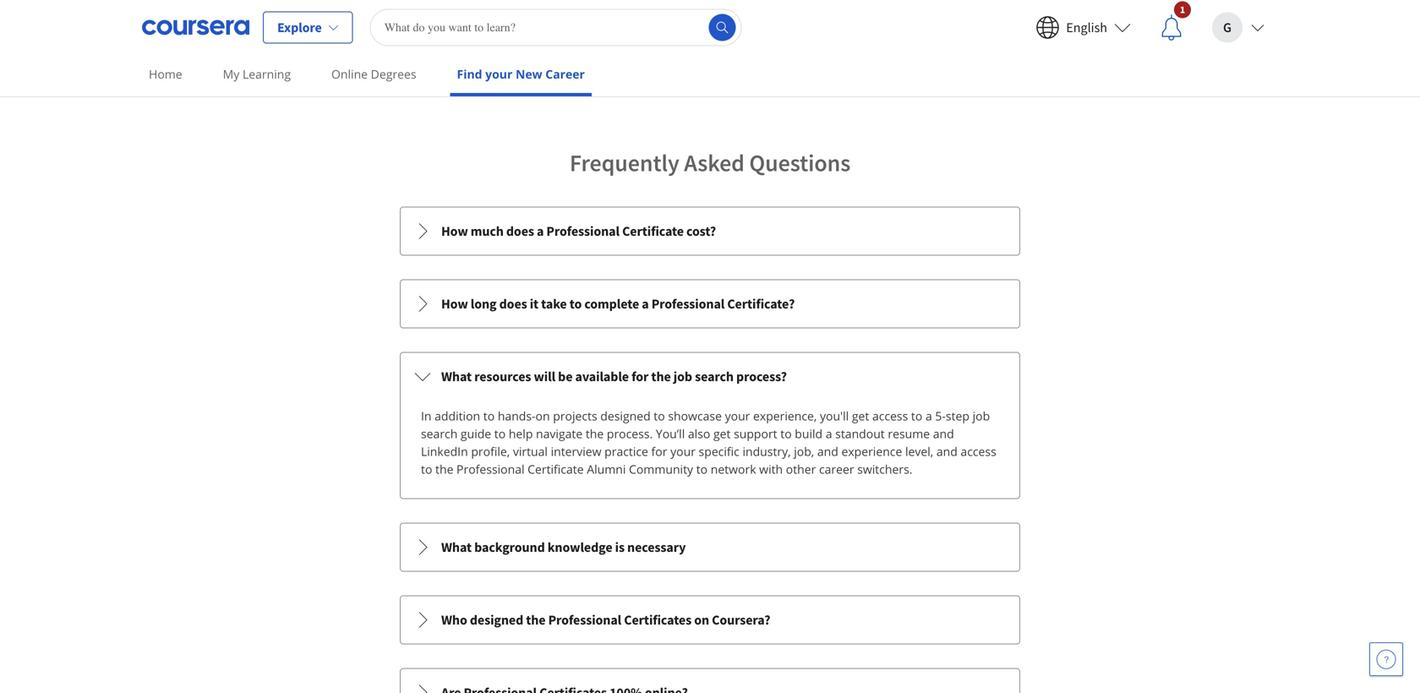 Task type: describe. For each thing, give the bounding box(es) containing it.
search inside dropdown button
[[695, 368, 734, 385]]

certificate inside in addition to hands-on projects designed to showcase your experience, you'll get access to a 5-step job search guide to help navigate the process. you'll also get support  to build a standout resume and linkedin profile, virtual interview practice for your specific industry, job, and experience level, and access to the professional certificate alumni community to network with other career switchers.
[[528, 461, 584, 477]]

linkedin
[[421, 444, 468, 460]]

job inside dropdown button
[[674, 368, 693, 385]]

my learning
[[223, 66, 291, 82]]

community
[[629, 461, 694, 477]]

g button
[[1199, 0, 1279, 55]]

on inside in addition to hands-on projects designed to showcase your experience, you'll get access to a 5-step job search guide to help navigate the process. you'll also get support  to build a standout resume and linkedin profile, virtual interview practice for your specific industry, job, and experience level, and access to the professional certificate alumni community to network with other career switchers.
[[536, 408, 550, 424]]

explore button
[[263, 11, 353, 44]]

does for it
[[499, 296, 527, 312]]

1 vertical spatial access
[[961, 444, 997, 460]]

standout
[[836, 426, 885, 442]]

the inside what resources will be available for the job search process? dropdown button
[[652, 368, 671, 385]]

online degrees
[[332, 66, 417, 82]]

find your new career link
[[450, 55, 592, 96]]

with
[[760, 461, 783, 477]]

professional inside in addition to hands-on projects designed to showcase your experience, you'll get access to a 5-step job search guide to help navigate the process. you'll also get support  to build a standout resume and linkedin profile, virtual interview practice for your specific industry, job, and experience level, and access to the professional certificate alumni community to network with other career switchers.
[[457, 461, 525, 477]]

home
[[149, 66, 182, 82]]

how much does a professional certificate cost?
[[441, 223, 716, 240]]

how much does a professional certificate cost? button
[[401, 208, 1020, 255]]

complete
[[585, 296, 640, 312]]

1
[[1181, 3, 1186, 16]]

build
[[795, 426, 823, 442]]

certificates inside 'link'
[[249, 11, 314, 27]]

my learning link
[[216, 55, 298, 93]]

cost?
[[687, 223, 716, 240]]

What do you want to learn? text field
[[370, 9, 742, 46]]

find
[[457, 66, 483, 82]]

also
[[688, 426, 711, 442]]

how for how long does it take to complete a professional certificate?
[[441, 296, 468, 312]]

coursera?
[[712, 612, 771, 629]]

much
[[471, 223, 504, 240]]

showcase
[[668, 408, 722, 424]]

how long does it take to complete a professional certificate?
[[441, 296, 795, 312]]

to up guide
[[484, 408, 495, 424]]

help
[[509, 426, 533, 442]]

explore for explore
[[277, 19, 322, 36]]

and down the 5-
[[933, 426, 955, 442]]

your inside find your new career link
[[486, 66, 513, 82]]

you'll
[[820, 408, 849, 424]]

take
[[541, 296, 567, 312]]

certificate inside dropdown button
[[623, 223, 684, 240]]

it
[[530, 296, 539, 312]]

how long does it take to complete a professional certificate? button
[[401, 280, 1020, 328]]

practice
[[605, 444, 649, 460]]

coursera image
[[142, 14, 249, 41]]

network
[[711, 461, 757, 477]]

certificate?
[[728, 296, 795, 312]]

knowledge
[[548, 539, 613, 556]]

asked
[[684, 148, 745, 178]]

online
[[332, 66, 368, 82]]

professional up complete
[[547, 223, 620, 240]]

addition
[[435, 408, 481, 424]]

learning
[[243, 66, 291, 82]]

frequently asked questions
[[570, 148, 851, 178]]

1 button
[[1145, 0, 1199, 55]]

for inside what resources will be available for the job search process? dropdown button
[[632, 368, 649, 385]]

to up you'll
[[654, 408, 665, 424]]

interview
[[551, 444, 602, 460]]

to up resume
[[912, 408, 923, 424]]

a down the you'll
[[826, 426, 833, 442]]

virtual
[[513, 444, 548, 460]]

5-
[[936, 408, 946, 424]]

career
[[546, 66, 585, 82]]

support
[[734, 426, 778, 442]]

a inside dropdown button
[[642, 296, 649, 312]]

what resources will be available for the job search process? button
[[401, 353, 1020, 400]]

professional inside dropdown button
[[652, 296, 725, 312]]

long
[[471, 296, 497, 312]]

profile,
[[471, 444, 510, 460]]

will
[[534, 368, 556, 385]]

certificates inside dropdown button
[[624, 612, 692, 629]]

explore for explore certificates
[[203, 11, 246, 27]]

step
[[946, 408, 970, 424]]

projects
[[553, 408, 598, 424]]

home link
[[142, 55, 189, 93]]

a inside dropdown button
[[537, 223, 544, 240]]

who
[[441, 612, 467, 629]]

g
[[1224, 19, 1232, 36]]

english
[[1067, 19, 1108, 36]]

online degrees link
[[325, 55, 423, 93]]



Task type: vqa. For each thing, say whether or not it's contained in the screenshot.
second list box from the bottom of the Autocomplete results list box
no



Task type: locate. For each thing, give the bounding box(es) containing it.
the
[[652, 368, 671, 385], [586, 426, 604, 442], [436, 461, 454, 477], [526, 612, 546, 629]]

1 vertical spatial designed
[[470, 612, 524, 629]]

does left it
[[499, 296, 527, 312]]

0 horizontal spatial for
[[632, 368, 649, 385]]

0 vertical spatial get
[[852, 408, 870, 424]]

1 vertical spatial search
[[421, 426, 458, 442]]

0 vertical spatial does
[[506, 223, 534, 240]]

0 vertical spatial how
[[441, 223, 468, 240]]

1 horizontal spatial on
[[695, 612, 710, 629]]

0 vertical spatial search
[[695, 368, 734, 385]]

designed
[[601, 408, 651, 424], [470, 612, 524, 629]]

you'll
[[656, 426, 685, 442]]

1 how from the top
[[441, 223, 468, 240]]

to down specific
[[697, 461, 708, 477]]

explore inside the explore popup button
[[277, 19, 322, 36]]

in
[[421, 408, 432, 424]]

hands-
[[498, 408, 536, 424]]

get up specific
[[714, 426, 731, 442]]

1 horizontal spatial get
[[852, 408, 870, 424]]

how inside dropdown button
[[441, 296, 468, 312]]

2 vertical spatial your
[[671, 444, 696, 460]]

other
[[786, 461, 816, 477]]

access down step
[[961, 444, 997, 460]]

1 horizontal spatial for
[[652, 444, 668, 460]]

who designed the professional certificates on coursera? button
[[401, 597, 1020, 644]]

guide
[[461, 426, 492, 442]]

1 horizontal spatial your
[[671, 444, 696, 460]]

job,
[[794, 444, 815, 460]]

to right take
[[570, 296, 582, 312]]

designed right who
[[470, 612, 524, 629]]

explore up learning
[[277, 19, 322, 36]]

my
[[223, 66, 240, 82]]

a
[[537, 223, 544, 240], [642, 296, 649, 312], [926, 408, 933, 424], [826, 426, 833, 442]]

access
[[873, 408, 909, 424], [961, 444, 997, 460]]

what background knowledge is necessary
[[441, 539, 686, 556]]

questions
[[750, 148, 851, 178]]

search
[[695, 368, 734, 385], [421, 426, 458, 442]]

a right much
[[537, 223, 544, 240]]

designed inside dropdown button
[[470, 612, 524, 629]]

for
[[632, 368, 649, 385], [652, 444, 668, 460]]

navigate
[[536, 426, 583, 442]]

the up showcase
[[652, 368, 671, 385]]

what resources will be available for the job search process?
[[441, 368, 787, 385]]

job up showcase
[[674, 368, 693, 385]]

1 horizontal spatial access
[[961, 444, 997, 460]]

your
[[486, 66, 513, 82], [725, 408, 750, 424], [671, 444, 696, 460]]

explore up my
[[203, 11, 246, 27]]

resume
[[888, 426, 930, 442]]

your up support
[[725, 408, 750, 424]]

certificates up learning
[[249, 11, 314, 27]]

new
[[516, 66, 543, 82]]

the down linkedin
[[436, 461, 454, 477]]

be
[[558, 368, 573, 385]]

how
[[441, 223, 468, 240], [441, 296, 468, 312]]

0 horizontal spatial get
[[714, 426, 731, 442]]

the down 'background' on the left bottom of the page
[[526, 612, 546, 629]]

what inside dropdown button
[[441, 539, 472, 556]]

to up profile,
[[495, 426, 506, 442]]

on inside dropdown button
[[695, 612, 710, 629]]

explore
[[203, 11, 246, 27], [277, 19, 322, 36]]

0 horizontal spatial job
[[674, 368, 693, 385]]

degrees
[[371, 66, 417, 82]]

does for a
[[506, 223, 534, 240]]

in addition to hands-on projects designed to showcase your experience, you'll get access to a 5-step job search guide to help navigate the process. you'll also get support  to build a standout resume and linkedin profile, virtual interview practice for your specific industry, job, and experience level, and access to the professional certificate alumni community to network with other career switchers.
[[421, 408, 997, 477]]

job right step
[[973, 408, 990, 424]]

what inside dropdown button
[[441, 368, 472, 385]]

experience,
[[754, 408, 817, 424]]

how inside dropdown button
[[441, 223, 468, 240]]

what for what background knowledge is necessary
[[441, 539, 472, 556]]

get
[[852, 408, 870, 424], [714, 426, 731, 442]]

specific
[[699, 444, 740, 460]]

1 vertical spatial job
[[973, 408, 990, 424]]

the up interview
[[586, 426, 604, 442]]

1 vertical spatial on
[[695, 612, 710, 629]]

search inside in addition to hands-on projects designed to showcase your experience, you'll get access to a 5-step job search guide to help navigate the process. you'll also get support  to build a standout resume and linkedin profile, virtual interview practice for your specific industry, job, and experience level, and access to the professional certificate alumni community to network with other career switchers.
[[421, 426, 458, 442]]

designed inside in addition to hands-on projects designed to showcase your experience, you'll get access to a 5-step job search guide to help navigate the process. you'll also get support  to build a standout resume and linkedin profile, virtual interview practice for your specific industry, job, and experience level, and access to the professional certificate alumni community to network with other career switchers.
[[601, 408, 651, 424]]

get up standout
[[852, 408, 870, 424]]

1 vertical spatial does
[[499, 296, 527, 312]]

does right much
[[506, 223, 534, 240]]

does inside dropdown button
[[506, 223, 534, 240]]

1 vertical spatial for
[[652, 444, 668, 460]]

1 horizontal spatial designed
[[601, 408, 651, 424]]

help center image
[[1377, 650, 1397, 670]]

0 horizontal spatial your
[[486, 66, 513, 82]]

job inside in addition to hands-on projects designed to showcase your experience, you'll get access to a 5-step job search guide to help navigate the process. you'll also get support  to build a standout resume and linkedin profile, virtual interview practice for your specific industry, job, and experience level, and access to the professional certificate alumni community to network with other career switchers.
[[973, 408, 990, 424]]

job
[[674, 368, 693, 385], [973, 408, 990, 424]]

0 vertical spatial certificates
[[249, 11, 314, 27]]

0 vertical spatial what
[[441, 368, 472, 385]]

frequently
[[570, 148, 680, 178]]

to down linkedin
[[421, 461, 433, 477]]

professional
[[547, 223, 620, 240], [652, 296, 725, 312], [457, 461, 525, 477], [549, 612, 622, 629]]

and up career
[[818, 444, 839, 460]]

process.
[[607, 426, 653, 442]]

explore certificates
[[203, 11, 314, 27]]

certificates down "necessary"
[[624, 612, 692, 629]]

certificate left cost?
[[623, 223, 684, 240]]

how for how much does a professional certificate cost?
[[441, 223, 468, 240]]

0 vertical spatial job
[[674, 368, 693, 385]]

for up community
[[652, 444, 668, 460]]

for right available
[[632, 368, 649, 385]]

is
[[615, 539, 625, 556]]

on left coursera?
[[695, 612, 710, 629]]

certificate
[[623, 223, 684, 240], [528, 461, 584, 477]]

access up resume
[[873, 408, 909, 424]]

who designed the professional certificates on coursera?
[[441, 612, 771, 629]]

None search field
[[370, 9, 742, 46]]

what background knowledge is necessary button
[[401, 524, 1020, 571]]

1 vertical spatial how
[[441, 296, 468, 312]]

2 what from the top
[[441, 539, 472, 556]]

background
[[475, 539, 545, 556]]

for inside in addition to hands-on projects designed to showcase your experience, you'll get access to a 5-step job search guide to help navigate the process. you'll also get support  to build a standout resume and linkedin profile, virtual interview practice for your specific industry, job, and experience level, and access to the professional certificate alumni community to network with other career switchers.
[[652, 444, 668, 460]]

search up showcase
[[695, 368, 734, 385]]

0 vertical spatial for
[[632, 368, 649, 385]]

on
[[536, 408, 550, 424], [695, 612, 710, 629]]

0 horizontal spatial access
[[873, 408, 909, 424]]

1 horizontal spatial certificates
[[624, 612, 692, 629]]

0 vertical spatial on
[[536, 408, 550, 424]]

does inside dropdown button
[[499, 296, 527, 312]]

0 horizontal spatial certificates
[[249, 11, 314, 27]]

level,
[[906, 444, 934, 460]]

0 vertical spatial certificate
[[623, 223, 684, 240]]

0 vertical spatial designed
[[601, 408, 651, 424]]

necessary
[[628, 539, 686, 556]]

0 horizontal spatial on
[[536, 408, 550, 424]]

does
[[506, 223, 534, 240], [499, 296, 527, 312]]

certificate down interview
[[528, 461, 584, 477]]

1 vertical spatial get
[[714, 426, 731, 442]]

1 vertical spatial your
[[725, 408, 750, 424]]

and
[[933, 426, 955, 442], [818, 444, 839, 460], [937, 444, 958, 460]]

your down you'll
[[671, 444, 696, 460]]

english button
[[1023, 0, 1145, 55]]

to inside dropdown button
[[570, 296, 582, 312]]

the inside who designed the professional certificates on coursera? dropdown button
[[526, 612, 546, 629]]

explore inside "explore certificates" 'link'
[[203, 11, 246, 27]]

how left long
[[441, 296, 468, 312]]

professional down profile,
[[457, 461, 525, 477]]

career
[[819, 461, 855, 477]]

1 what from the top
[[441, 368, 472, 385]]

0 vertical spatial access
[[873, 408, 909, 424]]

1 horizontal spatial certificate
[[623, 223, 684, 240]]

switchers.
[[858, 461, 913, 477]]

what
[[441, 368, 472, 385], [441, 539, 472, 556]]

what left 'background' on the left bottom of the page
[[441, 539, 472, 556]]

2 horizontal spatial your
[[725, 408, 750, 424]]

2 how from the top
[[441, 296, 468, 312]]

what for what resources will be available for the job search process?
[[441, 368, 472, 385]]

your right find
[[486, 66, 513, 82]]

1 vertical spatial what
[[441, 539, 472, 556]]

designed up process.
[[601, 408, 651, 424]]

career academy - gateway certificates carousel element
[[203, 0, 1218, 80]]

a left the 5-
[[926, 408, 933, 424]]

0 horizontal spatial explore
[[203, 11, 246, 27]]

1 horizontal spatial job
[[973, 408, 990, 424]]

to down experience,
[[781, 426, 792, 442]]

list
[[203, 0, 1218, 2]]

1 horizontal spatial search
[[695, 368, 734, 385]]

how left much
[[441, 223, 468, 240]]

process?
[[737, 368, 787, 385]]

1 vertical spatial certificates
[[624, 612, 692, 629]]

professional down knowledge
[[549, 612, 622, 629]]

on up the navigate
[[536, 408, 550, 424]]

search up linkedin
[[421, 426, 458, 442]]

1 vertical spatial certificate
[[528, 461, 584, 477]]

experience
[[842, 444, 903, 460]]

0 vertical spatial your
[[486, 66, 513, 82]]

1 horizontal spatial explore
[[277, 19, 322, 36]]

alumni
[[587, 461, 626, 477]]

a right complete
[[642, 296, 649, 312]]

0 horizontal spatial search
[[421, 426, 458, 442]]

available
[[576, 368, 629, 385]]

and right 'level,'
[[937, 444, 958, 460]]

what up addition at the left bottom of the page
[[441, 368, 472, 385]]

professional left certificate?
[[652, 296, 725, 312]]

industry,
[[743, 444, 791, 460]]

to
[[570, 296, 582, 312], [484, 408, 495, 424], [654, 408, 665, 424], [912, 408, 923, 424], [495, 426, 506, 442], [781, 426, 792, 442], [421, 461, 433, 477], [697, 461, 708, 477]]

0 horizontal spatial certificate
[[528, 461, 584, 477]]

resources
[[475, 368, 531, 385]]

0 horizontal spatial designed
[[470, 612, 524, 629]]

find your new career
[[457, 66, 585, 82]]

explore certificates link
[[203, 0, 1218, 29]]



